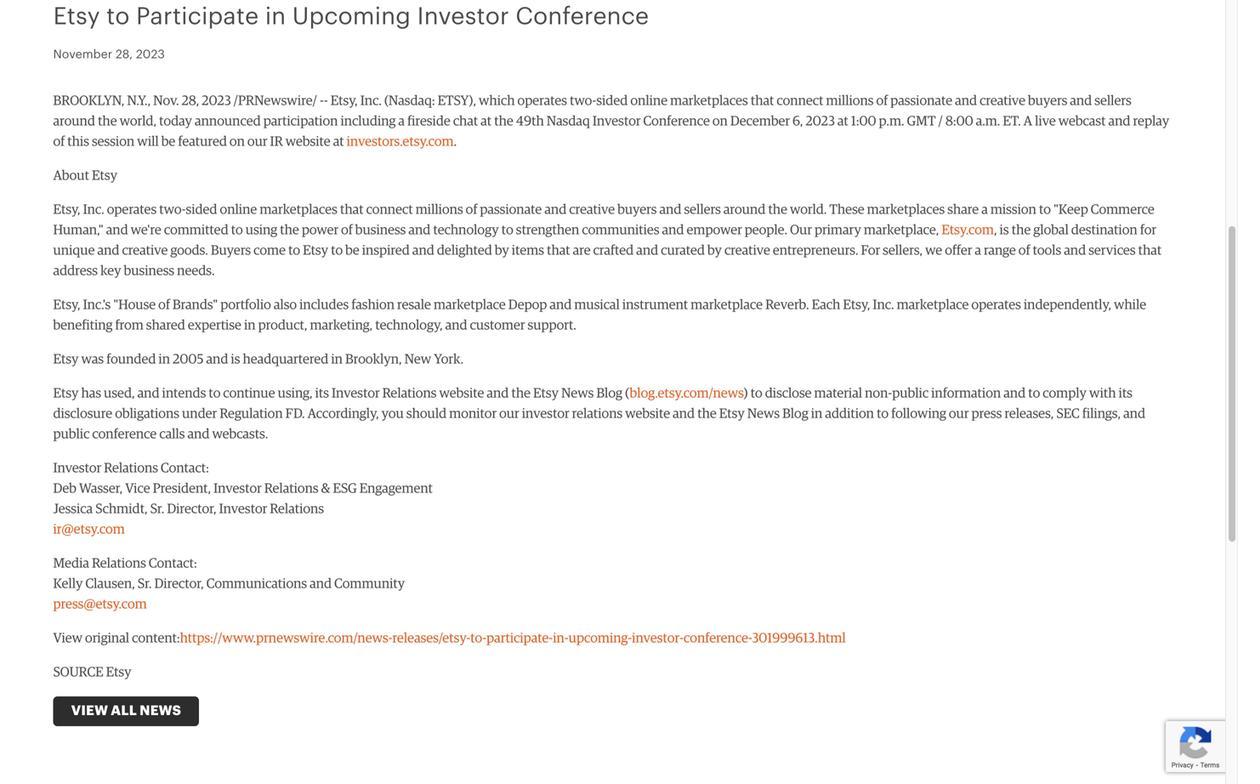 Task type: vqa. For each thing, say whether or not it's contained in the screenshot.
the left class
no



Task type: describe. For each thing, give the bounding box(es) containing it.
0 horizontal spatial 2023
[[136, 48, 165, 60]]

1 by from the left
[[495, 244, 509, 258]]

media
[[53, 557, 89, 571]]

destination
[[1072, 224, 1138, 237]]

schmidt,
[[95, 503, 148, 517]]

0 vertical spatial public
[[893, 387, 929, 401]]

creative down we're
[[122, 244, 168, 258]]

accordingly,
[[308, 408, 379, 421]]

continue
[[223, 387, 275, 401]]

was
[[81, 353, 104, 367]]

each
[[812, 299, 841, 312]]

business inside etsy, inc. operates two-sided online marketplaces that connect millions of passionate and creative buyers and sellers around the world. these marketplaces share a mission to "keep commerce human," and we're committed to using the power of business and technology to strengthen communities and empower people. our primary marketplace,
[[355, 224, 406, 237]]

brooklyn, n.y. , nov. 28, 2023
[[53, 95, 231, 108]]

website inside ) to disclose material non-public information and to comply with its disclosure obligations under regulation fd. accordingly, you should monitor our investor relations website and the etsy news blog in addition to following our press releases, sec filings, and public conference calls and webcasts.
[[625, 408, 670, 421]]

chat
[[453, 115, 478, 129]]

in down 'marketing,'
[[331, 353, 343, 367]]

etsy.com
[[942, 224, 994, 237]]

human,"
[[53, 224, 104, 237]]

0 horizontal spatial 28,
[[116, 48, 133, 60]]

view all news link
[[53, 697, 199, 726]]

mission
[[991, 203, 1037, 217]]

media relations contact: kelly clausen, sr. director, communications and community press@etsy. com
[[53, 557, 405, 612]]

crafted
[[594, 244, 634, 258]]

operates inside 'etsy, inc.'s "house of brands" portfolio also includes fashion resale marketplace depop and musical instrument marketplace reverb. each etsy, inc. marketplace operates independently, while benefiting from shared expertise in product, marketing, technology, and customer support.'
[[972, 299, 1022, 312]]

etsy has used, and intends to continue using, its investor relations website and the etsy news blog ( blog.etsy.com/news
[[53, 387, 744, 401]]

blog inside ) to disclose material non-public information and to comply with its disclosure obligations under regulation fd. accordingly, you should monitor our investor relations website and the etsy news blog in addition to following our press releases, sec filings, and public conference calls and webcasts.
[[783, 408, 809, 421]]

connect inside /prnewswire/ -- etsy, inc. (nasdaq: etsy), which operates two-sided online marketplaces that connect millions of passionate and creative buyers and sellers around the world, today announced participation including a fireside chat at the 49th nasdaq investor conference on december 6, 2023 at 1:00 p.m. gmt / 8:00 a.m. et. a live webcast and replay of this session will be featured on our ir website at
[[777, 95, 824, 108]]

creative down people.
[[725, 244, 771, 258]]

offer
[[945, 244, 973, 258]]

headquartered
[[243, 353, 329, 367]]

will
[[137, 135, 159, 149]]

tools
[[1033, 244, 1062, 258]]

york.
[[434, 353, 464, 367]]

operates inside /prnewswire/ -- etsy, inc. (nasdaq: etsy), which operates two-sided online marketplaces that connect millions of passionate and creative buyers and sellers around the world, today announced participation including a fireside chat at the 49th nasdaq investor conference on december 6, 2023 at 1:00 p.m. gmt / 8:00 a.m. et. a live webcast and replay of this session will be featured on our ir website at
[[518, 95, 567, 108]]

to up november 28, 2023
[[106, 5, 130, 28]]

etsy, up benefiting
[[53, 299, 80, 312]]

a inside etsy, inc. operates two-sided online marketplaces that connect millions of passionate and creative buyers and sellers around the world. these marketplaces share a mission to "keep commerce human," and we're committed to using the power of business and technology to strengthen communities and empower people. our primary marketplace,
[[982, 203, 988, 217]]

etsy inside ) to disclose material non-public information and to comply with its disclosure obligations under regulation fd. accordingly, you should monitor our investor relations website and the etsy news blog in addition to following our press releases, sec filings, and public conference calls and webcasts.
[[719, 408, 745, 421]]

new
[[405, 353, 431, 367]]

contact: for investor relations contact:
[[161, 462, 209, 476]]

etsy),
[[438, 95, 476, 108]]

1 horizontal spatial news
[[561, 387, 594, 401]]

empower
[[687, 224, 742, 237]]

of right power
[[341, 224, 353, 237]]

millions inside etsy, inc. operates two-sided online marketplaces that connect millions of passionate and creative buyers and sellers around the world. these marketplaces share a mission to "keep commerce human," and we're committed to using the power of business and technology to strengthen communities and empower people. our primary marketplace,
[[416, 203, 463, 217]]

to right come
[[288, 244, 300, 258]]

to up global
[[1039, 203, 1051, 217]]

independently,
[[1024, 299, 1112, 312]]

that down strengthen
[[547, 244, 570, 258]]

of up technology
[[466, 203, 478, 217]]

musical
[[575, 299, 620, 312]]

two- inside etsy, inc. operates two-sided online marketplaces that connect millions of passionate and creative buyers and sellers around the world. these marketplaces share a mission to "keep commerce human," and we're committed to using the power of business and technology to strengthen communities and empower people. our primary marketplace,
[[159, 203, 186, 217]]

0 horizontal spatial news
[[140, 705, 181, 718]]

november
[[53, 48, 112, 60]]

to up items
[[502, 224, 514, 237]]

the inside , is the global destination for unique and creative goods. buyers come to etsy to be inspired and delighted by items that are crafted and curated by creative entrepreneurs. for sellers, we offer a range of tools and services that address key business needs.
[[1012, 224, 1031, 237]]

0 horizontal spatial at
[[333, 135, 344, 149]]

also
[[274, 299, 297, 312]]

etsy up investor
[[533, 387, 559, 401]]

including
[[341, 115, 396, 129]]

sr. inside the 'media relations contact: kelly clausen, sr. director, communications and community press@etsy. com'
[[138, 578, 152, 591]]

the right using
[[280, 224, 299, 237]]

of up "p.m."
[[877, 95, 888, 108]]

/prnewswire/ -- etsy, inc. (nasdaq: etsy), which operates two-sided online marketplaces that connect millions of passionate and creative buyers and sellers around the world, today announced participation including a fireside chat at the 49th nasdaq investor conference on december 6, 2023 at 1:00 p.m. gmt / 8:00 a.m. et. a live webcast and replay of this session will be featured on our ir website at
[[53, 95, 1170, 149]]

the inside ) to disclose material non-public information and to comply with its disclosure obligations under regulation fd. accordingly, you should monitor our investor relations website and the etsy news blog in addition to following our press releases, sec filings, and public conference calls and webcasts.
[[698, 408, 717, 421]]

esg
[[333, 482, 357, 496]]

0 horizontal spatial ,
[[148, 95, 151, 108]]

regulation
[[220, 408, 283, 421]]

we
[[926, 244, 943, 258]]

2005
[[173, 353, 204, 367]]

participate-
[[487, 632, 553, 646]]

global
[[1034, 224, 1069, 237]]

that down the for
[[1139, 244, 1162, 258]]

be inside /prnewswire/ -- etsy, inc. (nasdaq: etsy), which operates two-sided online marketplaces that connect millions of passionate and creative buyers and sellers around the world, today announced participation including a fireside chat at the 49th nasdaq investor conference on december 6, 2023 at 1:00 p.m. gmt / 8:00 a.m. et. a live webcast and replay of this session will be featured on our ir website at
[[161, 135, 176, 149]]

et.
[[1003, 115, 1021, 129]]

relations left &
[[264, 482, 319, 496]]

relations up the vice
[[104, 462, 158, 476]]

301999613.html
[[752, 632, 846, 646]]

in left upcoming
[[265, 5, 286, 28]]

etsy was founded in 2005 and is headquartered in brooklyn, new york.
[[53, 353, 464, 367]]

relations inside the 'media relations contact: kelly clausen, sr. director, communications and community press@etsy. com'
[[92, 557, 146, 571]]

the down which
[[494, 115, 514, 129]]

etsy left has on the left
[[53, 387, 79, 401]]

investor
[[522, 408, 570, 421]]

8:00
[[946, 115, 974, 129]]

session
[[92, 135, 135, 149]]

webcasts.
[[212, 428, 268, 442]]

2 horizontal spatial our
[[949, 408, 969, 421]]

intends
[[162, 387, 206, 401]]

original
[[85, 632, 129, 646]]

2 horizontal spatial marketplaces
[[867, 203, 945, 217]]

in left 2005
[[159, 353, 170, 367]]

etsy, right each
[[843, 299, 871, 312]]

1 vertical spatial public
[[53, 428, 90, 442]]

range
[[984, 244, 1016, 258]]

technology,
[[375, 319, 443, 333]]

used,
[[104, 387, 135, 401]]

vice
[[125, 482, 150, 496]]

brooklyn,
[[345, 353, 402, 367]]

founded
[[106, 353, 156, 367]]

investors.etsy.com link
[[347, 135, 454, 149]]

ir
[[270, 135, 283, 149]]

to up releases,
[[1029, 387, 1041, 401]]

to down power
[[331, 244, 343, 258]]

etsy, inside /prnewswire/ -- etsy, inc. (nasdaq: etsy), which operates two-sided online marketplaces that connect millions of passionate and creative buyers and sellers around the world, today announced participation including a fireside chat at the 49th nasdaq investor conference on december 6, 2023 at 1:00 p.m. gmt / 8:00 a.m. et. a live webcast and replay of this session will be featured on our ir website at
[[331, 95, 358, 108]]

source
[[53, 666, 103, 680]]

we're
[[131, 224, 161, 237]]

1 vertical spatial 2023
[[202, 95, 231, 108]]

community
[[334, 578, 405, 591]]

power
[[302, 224, 339, 237]]

view for view original content: https://www.prnewswire.com/news-releases/etsy-to-participate-in-upcoming-investor-conference-301999613.html
[[53, 632, 83, 646]]

come
[[254, 244, 286, 258]]

for
[[1141, 224, 1157, 237]]

creative inside /prnewswire/ -- etsy, inc. (nasdaq: etsy), which operates two-sided online marketplaces that connect millions of passionate and creative buyers and sellers around the world, today announced participation including a fireside chat at the 49th nasdaq investor conference on december 6, 2023 at 1:00 p.m. gmt / 8:00 a.m. et. a live webcast and replay of this session will be featured on our ir website at
[[980, 95, 1026, 108]]

2 horizontal spatial at
[[838, 115, 849, 129]]

source  etsy
[[53, 666, 131, 680]]

passionate inside /prnewswire/ -- etsy, inc. (nasdaq: etsy), which operates two-sided online marketplaces that connect millions of passionate and creative buyers and sellers around the world, today announced participation including a fireside chat at the 49th nasdaq investor conference on december 6, 2023 at 1:00 p.m. gmt / 8:00 a.m. et. a live webcast and replay of this session will be featured on our ir website at
[[891, 95, 953, 108]]

inc. inside /prnewswire/ -- etsy, inc. (nasdaq: etsy), which operates two-sided online marketplaces that connect millions of passionate and creative buyers and sellers around the world, today announced participation including a fireside chat at the 49th nasdaq investor conference on december 6, 2023 at 1:00 p.m. gmt / 8:00 a.m. et. a live webcast and replay of this session will be featured on our ir website at
[[360, 95, 382, 108]]

creative inside etsy, inc. operates two-sided online marketplaces that connect millions of passionate and creative buyers and sellers around the world. these marketplaces share a mission to "keep commerce human," and we're committed to using the power of business and technology to strengthen communities and empower people. our primary marketplace,
[[569, 203, 615, 217]]

/
[[939, 115, 943, 129]]

conference on
[[644, 115, 728, 129]]

featured
[[178, 135, 227, 149]]

jessica
[[53, 503, 93, 517]]

today
[[159, 115, 192, 129]]

technology
[[433, 224, 499, 237]]

contact: for media relations contact:
[[149, 557, 197, 571]]

using
[[246, 224, 277, 237]]

customer
[[470, 319, 525, 333]]

investor inside /prnewswire/ -- etsy, inc. (nasdaq: etsy), which operates two-sided online marketplaces that connect millions of passionate and creative buyers and sellers around the world, today announced participation including a fireside chat at the 49th nasdaq investor conference on december 6, 2023 at 1:00 p.m. gmt / 8:00 a.m. et. a live webcast and replay of this session will be featured on our ir website at
[[593, 115, 641, 129]]

view for view all news
[[71, 705, 108, 718]]

1 vertical spatial is
[[231, 353, 240, 367]]

sellers inside etsy, inc. operates two-sided online marketplaces that connect millions of passionate and creative buyers and sellers around the world. these marketplaces share a mission to "keep commerce human," and we're committed to using the power of business and technology to strengthen communities and empower people. our primary marketplace,
[[684, 203, 721, 217]]

items
[[512, 244, 544, 258]]

1 vertical spatial 28,
[[182, 95, 199, 108]]

relations up you
[[383, 387, 437, 401]]

sellers inside /prnewswire/ -- etsy, inc. (nasdaq: etsy), which operates two-sided online marketplaces that connect millions of passionate and creative buyers and sellers around the world, today announced participation including a fireside chat at the 49th nasdaq investor conference on december 6, 2023 at 1:00 p.m. gmt / 8:00 a.m. et. a live webcast and replay of this session will be featured on our ir website at
[[1095, 95, 1132, 108]]

of inside , is the global destination for unique and creative goods. buyers come to etsy to be inspired and delighted by items that are crafted and curated by creative entrepreneurs. for sellers, we offer a range of tools and services that address key business needs.
[[1019, 244, 1031, 258]]

the up investor
[[512, 387, 531, 401]]

sided inside etsy, inc. operates two-sided online marketplaces that connect millions of passionate and creative buyers and sellers around the world. these marketplaces share a mission to "keep commerce human," and we're committed to using the power of business and technology to strengthen communities and empower people. our primary marketplace,
[[186, 203, 217, 217]]

and inside the 'media relations contact: kelly clausen, sr. director, communications and community press@etsy. com'
[[310, 578, 332, 591]]

relations down &
[[270, 503, 324, 517]]

etsy left was
[[53, 353, 79, 367]]

committed
[[164, 224, 229, 237]]

live
[[1035, 115, 1056, 129]]

calls
[[159, 428, 185, 442]]

this
[[67, 135, 89, 149]]

key
[[100, 265, 121, 278]]

inspired
[[362, 244, 410, 258]]

3 marketplace from the left
[[897, 299, 969, 312]]

entrepreneurs.
[[773, 244, 859, 258]]

participation
[[263, 115, 338, 129]]

connect inside etsy, inc. operates two-sided online marketplaces that connect millions of passionate and creative buyers and sellers around the world. these marketplaces share a mission to "keep commerce human," and we're committed to using the power of business and technology to strengthen communities and empower people. our primary marketplace,
[[366, 203, 413, 217]]



Task type: locate. For each thing, give the bounding box(es) containing it.
in down portfolio
[[244, 319, 256, 333]]

news inside ) to disclose material non-public information and to comply with its disclosure obligations under regulation fd. accordingly, you should monitor our investor relations website and the etsy news blog in addition to following our press releases, sec filings, and public conference calls and webcasts.
[[748, 408, 780, 421]]

marketplaces
[[670, 95, 748, 108], [260, 203, 338, 217], [867, 203, 945, 217]]

1 vertical spatial millions
[[416, 203, 463, 217]]

marketing,
[[310, 319, 373, 333]]

1 vertical spatial two-
[[159, 203, 186, 217]]

sellers
[[1095, 95, 1132, 108], [684, 203, 721, 217]]

to down non-
[[877, 408, 889, 421]]

0 horizontal spatial operates
[[107, 203, 157, 217]]

0 horizontal spatial marketplace
[[434, 299, 506, 312]]

news right all
[[140, 705, 181, 718]]

releases/etsy-
[[393, 632, 471, 646]]

buyers inside /prnewswire/ -- etsy, inc. (nasdaq: etsy), which operates two-sided online marketplaces that connect millions of passionate and creative buyers and sellers around the world, today announced participation including a fireside chat at the 49th nasdaq investor conference on december 6, 2023 at 1:00 p.m. gmt / 8:00 a.m. et. a live webcast and replay of this session will be featured on our ir website at
[[1028, 95, 1068, 108]]

releases,
[[1005, 408, 1054, 421]]

operates up we're
[[107, 203, 157, 217]]

1 vertical spatial website
[[439, 387, 484, 401]]

be right will
[[161, 135, 176, 149]]

1 horizontal spatial buyers
[[1028, 95, 1068, 108]]

sided
[[597, 95, 628, 108], [186, 203, 217, 217]]

president,
[[153, 482, 211, 496]]

0 vertical spatial news
[[561, 387, 594, 401]]

1 vertical spatial blog
[[783, 408, 809, 421]]

buyers
[[211, 244, 251, 258]]

in inside ) to disclose material non-public information and to comply with its disclosure obligations under regulation fd. accordingly, you should monitor our investor relations website and the etsy news blog in addition to following our press releases, sec filings, and public conference calls and webcasts.
[[811, 408, 823, 421]]

2 horizontal spatial inc.
[[873, 299, 895, 312]]

2 horizontal spatial website
[[625, 408, 670, 421]]

that up december
[[751, 95, 774, 108]]

millions
[[826, 95, 874, 108], [416, 203, 463, 217]]

1 horizontal spatial its
[[1119, 387, 1133, 401]]

0 horizontal spatial blog
[[597, 387, 623, 401]]

around up this
[[53, 115, 95, 129]]

0 vertical spatial ,
[[148, 95, 151, 108]]

&
[[321, 482, 330, 496]]

by left items
[[495, 244, 509, 258]]

0 vertical spatial sr.
[[150, 503, 164, 517]]

director,
[[167, 503, 217, 517], [154, 578, 204, 591]]

sr. up com in the left bottom of the page
[[138, 578, 152, 591]]

etsy, inc.'s "house of brands" portfolio also includes fashion resale marketplace depop and musical instrument marketplace reverb. each etsy, inc. marketplace operates independently, while benefiting from shared expertise in product, marketing, technology, and customer support.
[[53, 299, 1147, 333]]

28, right nov.
[[182, 95, 199, 108]]

2 horizontal spatial 2023
[[806, 115, 835, 129]]

sr. inside investor relations contact: deb wasser, vice president, investor relations & esg engagement jessica schmidt, sr. director, investor relations ir@etsy.com
[[150, 503, 164, 517]]

, left nov.
[[148, 95, 151, 108]]

0 vertical spatial passionate
[[891, 95, 953, 108]]

1 vertical spatial director,
[[154, 578, 204, 591]]

passionate inside etsy, inc. operates two-sided online marketplaces that connect millions of passionate and creative buyers and sellers around the world. these marketplaces share a mission to "keep commerce human," and we're committed to using the power of business and technology to strengthen communities and empower people. our primary marketplace,
[[480, 203, 542, 217]]

director, inside the 'media relations contact: kelly clausen, sr. director, communications and community press@etsy. com'
[[154, 578, 204, 591]]

investor-
[[632, 632, 684, 646]]

creative up communities
[[569, 203, 615, 217]]

inc.'s
[[83, 299, 111, 312]]

press
[[972, 408, 1002, 421]]

1 horizontal spatial at
[[481, 115, 492, 129]]

1 horizontal spatial passionate
[[891, 95, 953, 108]]

0 horizontal spatial sided
[[186, 203, 217, 217]]

/prnewswire/
[[234, 95, 317, 108]]

1 vertical spatial connect
[[366, 203, 413, 217]]

millions up 1:00
[[826, 95, 874, 108]]

website down participation
[[286, 135, 331, 149]]

a inside , is the global destination for unique and creative goods. buyers come to etsy to be inspired and delighted by items that are crafted and curated by creative entrepreneurs. for sellers, we offer a range of tools and services that address key business needs.
[[975, 244, 982, 258]]

1 horizontal spatial two-
[[570, 95, 597, 108]]

is up range
[[1000, 224, 1009, 237]]

, up range
[[994, 224, 997, 237]]

the up people.
[[768, 203, 788, 217]]

november 28, 2023
[[53, 48, 165, 60]]

sided inside /prnewswire/ -- etsy, inc. (nasdaq: etsy), which operates two-sided online marketplaces that connect millions of passionate and creative buyers and sellers around the world, today announced participation including a fireside chat at the 49th nasdaq investor conference on december 6, 2023 at 1:00 p.m. gmt / 8:00 a.m. et. a live webcast and replay of this session will be featured on our ir website at
[[597, 95, 628, 108]]

2 - from the left
[[324, 95, 328, 108]]

buyers
[[1028, 95, 1068, 108], [618, 203, 657, 217]]

0 horizontal spatial two-
[[159, 203, 186, 217]]

buyers up communities
[[618, 203, 657, 217]]

operates inside etsy, inc. operates two-sided online marketplaces that connect millions of passionate and creative buyers and sellers around the world. these marketplaces share a mission to "keep commerce human," and we're committed to using the power of business and technology to strengthen communities and empower people. our primary marketplace,
[[107, 203, 157, 217]]

0 horizontal spatial online
[[220, 203, 257, 217]]

0 horizontal spatial connect
[[366, 203, 413, 217]]

non-
[[865, 387, 893, 401]]

1:00
[[851, 115, 877, 129]]

0 horizontal spatial buyers
[[618, 203, 657, 217]]

1 horizontal spatial marketplace
[[691, 299, 763, 312]]

to up under
[[209, 387, 221, 401]]

etsy, inc. operates two-sided online marketplaces that connect millions of passionate and creative buyers and sellers around the world. these marketplaces share a mission to "keep commerce human," and we're committed to using the power of business and technology to strengthen communities and empower people. our primary marketplace,
[[53, 203, 1155, 237]]

etsy, up human,"
[[53, 203, 80, 217]]

1 horizontal spatial ,
[[994, 224, 997, 237]]

inc. up including
[[360, 95, 382, 108]]

is up continue
[[231, 353, 240, 367]]

0 vertical spatial contact:
[[161, 462, 209, 476]]

these
[[830, 203, 865, 217]]

1 horizontal spatial marketplaces
[[670, 95, 748, 108]]

0 horizontal spatial millions
[[416, 203, 463, 217]]

view
[[53, 632, 83, 646], [71, 705, 108, 718]]

engagement
[[360, 482, 433, 496]]

conference
[[516, 5, 649, 28]]

1 vertical spatial a
[[982, 203, 988, 217]]

relations up clausen,
[[92, 557, 146, 571]]

that inside etsy, inc. operates two-sided online marketplaces that connect millions of passionate and creative buyers and sellers around the world. these marketplaces share a mission to "keep commerce human," and we're committed to using the power of business and technology to strengthen communities and empower people. our primary marketplace,
[[340, 203, 364, 217]]

buyers up "live"
[[1028, 95, 1068, 108]]

view all news
[[71, 705, 181, 718]]

view up source
[[53, 632, 83, 646]]

0 vertical spatial millions
[[826, 95, 874, 108]]

online
[[631, 95, 668, 108], [220, 203, 257, 217]]

creative
[[980, 95, 1026, 108], [569, 203, 615, 217], [122, 244, 168, 258], [725, 244, 771, 258]]

millions inside /prnewswire/ -- etsy, inc. (nasdaq: etsy), which operates two-sided online marketplaces that connect millions of passionate and creative buyers and sellers around the world, today announced participation including a fireside chat at the 49th nasdaq investor conference on december 6, 2023 at 1:00 p.m. gmt / 8:00 a.m. et. a live webcast and replay of this session will be featured on our ir website at
[[826, 95, 874, 108]]

0 vertical spatial a
[[398, 115, 405, 129]]

our
[[247, 135, 268, 149], [499, 408, 519, 421], [949, 408, 969, 421]]

etsy.com link
[[942, 224, 994, 237]]

0 horizontal spatial our
[[247, 135, 268, 149]]

at down including
[[333, 135, 344, 149]]

expertise
[[188, 319, 242, 333]]

0 vertical spatial inc.
[[360, 95, 382, 108]]

needs.
[[177, 265, 215, 278]]

0 horizontal spatial marketplaces
[[260, 203, 338, 217]]

marketplaces up conference on on the right top of page
[[670, 95, 748, 108]]

etsy down the original
[[106, 666, 131, 680]]

1 horizontal spatial a
[[975, 244, 982, 258]]

0 vertical spatial director,
[[167, 503, 217, 517]]

etsy up november
[[53, 5, 100, 28]]

etsy inside , is the global destination for unique and creative goods. buyers come to etsy to be inspired and delighted by items that are crafted and curated by creative entrepreneurs. for sellers, we offer a range of tools and services that address key business needs.
[[303, 244, 328, 258]]

1 horizontal spatial by
[[708, 244, 722, 258]]

two- up committed
[[159, 203, 186, 217]]

0 vertical spatial website
[[286, 135, 331, 149]]

0 vertical spatial around
[[53, 115, 95, 129]]

website down (
[[625, 408, 670, 421]]

its right with
[[1119, 387, 1133, 401]]

of left this
[[53, 135, 65, 149]]

marketplace left reverb.
[[691, 299, 763, 312]]

1 horizontal spatial online
[[631, 95, 668, 108]]

0 horizontal spatial its
[[315, 387, 329, 401]]

news down ")"
[[748, 408, 780, 421]]

by down empower
[[708, 244, 722, 258]]

0 vertical spatial 28,
[[116, 48, 133, 60]]

investor relations contact: deb wasser, vice president, investor relations & esg engagement jessica schmidt, sr. director, investor relations ir@etsy.com
[[53, 462, 433, 537]]

1 horizontal spatial our
[[499, 408, 519, 421]]

1 horizontal spatial website
[[439, 387, 484, 401]]

2 vertical spatial operates
[[972, 299, 1022, 312]]

at right chat
[[481, 115, 492, 129]]

be left inspired
[[346, 244, 360, 258]]

1 horizontal spatial operates
[[518, 95, 567, 108]]

operates
[[518, 95, 567, 108], [107, 203, 157, 217], [972, 299, 1022, 312]]

2 horizontal spatial operates
[[972, 299, 1022, 312]]

, inside , is the global destination for unique and creative goods. buyers come to etsy to be inspired and delighted by items that are crafted and curated by creative entrepreneurs. for sellers, we offer a range of tools and services that address key business needs.
[[994, 224, 997, 237]]

monitor
[[449, 408, 497, 421]]

)
[[744, 387, 748, 401]]

of
[[877, 95, 888, 108], [53, 135, 65, 149], [466, 203, 478, 217], [341, 224, 353, 237], [1019, 244, 1031, 258], [158, 299, 170, 312]]

0 horizontal spatial sellers
[[684, 203, 721, 217]]

sellers up webcast
[[1095, 95, 1132, 108]]

1 vertical spatial around
[[724, 203, 766, 217]]

director, up content:
[[154, 578, 204, 591]]

are
[[573, 244, 591, 258]]

a right share
[[982, 203, 988, 217]]

1 horizontal spatial public
[[893, 387, 929, 401]]

(
[[625, 387, 630, 401]]

its inside ) to disclose material non-public information and to comply with its disclosure obligations under regulation fd. accordingly, you should monitor our investor relations website and the etsy news blog in addition to following our press releases, sec filings, and public conference calls and webcasts.
[[1119, 387, 1133, 401]]

0 horizontal spatial inc.
[[83, 203, 104, 217]]

0 vertical spatial connect
[[777, 95, 824, 108]]

which
[[479, 95, 515, 108]]

portfolio
[[221, 299, 271, 312]]

1 horizontal spatial sellers
[[1095, 95, 1132, 108]]

around up people.
[[724, 203, 766, 217]]

49th
[[516, 115, 544, 129]]

two- inside /prnewswire/ -- etsy, inc. (nasdaq: etsy), which operates two-sided online marketplaces that connect millions of passionate and creative buyers and sellers around the world, today announced participation including a fireside chat at the 49th nasdaq investor conference on december 6, 2023 at 1:00 p.m. gmt / 8:00 a.m. et. a live webcast and replay of this session will be featured on our ir website at
[[570, 95, 597, 108]]

1 - from the left
[[320, 95, 324, 108]]

communications
[[206, 578, 307, 591]]

delighted
[[437, 244, 492, 258]]

2 vertical spatial news
[[140, 705, 181, 718]]

from
[[115, 319, 144, 333]]

to right ")"
[[751, 387, 763, 401]]

a inside /prnewswire/ -- etsy, inc. (nasdaq: etsy), which operates two-sided online marketplaces that connect millions of passionate and creative buyers and sellers around the world, today announced participation including a fireside chat at the 49th nasdaq investor conference on december 6, 2023 at 1:00 p.m. gmt / 8:00 a.m. et. a live webcast and replay of this session will be featured on our ir website at
[[398, 115, 405, 129]]

0 horizontal spatial around
[[53, 115, 95, 129]]

passionate up gmt
[[891, 95, 953, 108]]

connect up inspired
[[366, 203, 413, 217]]

(nasdaq:
[[384, 95, 435, 108]]

news
[[561, 387, 594, 401], [748, 408, 780, 421], [140, 705, 181, 718]]

december
[[731, 115, 790, 129]]

passionate up strengthen
[[480, 203, 542, 217]]

1 its from the left
[[315, 387, 329, 401]]

0 vertical spatial sided
[[597, 95, 628, 108]]

at left 1:00
[[838, 115, 849, 129]]

relations
[[572, 408, 623, 421]]

0 horizontal spatial by
[[495, 244, 509, 258]]

0 vertical spatial is
[[1000, 224, 1009, 237]]

two- up the "nasdaq"
[[570, 95, 597, 108]]

a.m.
[[976, 115, 1001, 129]]

online up conference on on the right top of page
[[631, 95, 668, 108]]

2 its from the left
[[1119, 387, 1133, 401]]

our right monitor
[[499, 408, 519, 421]]

contact: inside investor relations contact: deb wasser, vice president, investor relations & esg engagement jessica schmidt, sr. director, investor relations ir@etsy.com
[[161, 462, 209, 476]]

instrument
[[623, 299, 688, 312]]

business up "house at left
[[124, 265, 174, 278]]

1 horizontal spatial 2023
[[202, 95, 231, 108]]

is inside , is the global destination for unique and creative goods. buyers come to etsy to be inspired and delighted by items that are crafted and curated by creative entrepreneurs. for sellers, we offer a range of tools and services that address key business needs.
[[1000, 224, 1009, 237]]

2 vertical spatial inc.
[[873, 299, 895, 312]]

benefiting
[[53, 319, 113, 333]]

connect up 6,
[[777, 95, 824, 108]]

brooklyn,
[[53, 95, 124, 108]]

a right offer at right
[[975, 244, 982, 258]]

of up shared
[[158, 299, 170, 312]]

filings,
[[1083, 408, 1121, 421]]

news up relations
[[561, 387, 594, 401]]

in down material
[[811, 408, 823, 421]]

operates up 49th
[[518, 95, 567, 108]]

website inside /prnewswire/ -- etsy, inc. (nasdaq: etsy), which operates two-sided online marketplaces that connect millions of passionate and creative buyers and sellers around the world, today announced participation including a fireside chat at the 49th nasdaq investor conference on december 6, 2023 at 1:00 p.m. gmt / 8:00 a.m. et. a live webcast and replay of this session will be featured on our ir website at
[[286, 135, 331, 149]]

director, inside investor relations contact: deb wasser, vice president, investor relations & esg engagement jessica schmidt, sr. director, investor relations ir@etsy.com
[[167, 503, 217, 517]]

business up inspired
[[355, 224, 406, 237]]

online inside etsy, inc. operates two-sided online marketplaces that connect millions of passionate and creative buyers and sellers around the world. these marketplaces share a mission to "keep commerce human," and we're committed to using the power of business and technology to strengthen communities and empower people. our primary marketplace,
[[220, 203, 257, 217]]

1 vertical spatial news
[[748, 408, 780, 421]]

1 vertical spatial business
[[124, 265, 174, 278]]

in inside 'etsy, inc.'s "house of brands" portfolio also includes fashion resale marketplace depop and musical instrument marketplace reverb. each etsy, inc. marketplace operates independently, while benefiting from shared expertise in product, marketing, technology, and customer support.'
[[244, 319, 256, 333]]

2 vertical spatial a
[[975, 244, 982, 258]]

2023 inside /prnewswire/ -- etsy, inc. (nasdaq: etsy), which operates two-sided online marketplaces that connect millions of passionate and creative buyers and sellers around the world, today announced participation including a fireside chat at the 49th nasdaq investor conference on december 6, 2023 at 1:00 p.m. gmt / 8:00 a.m. et. a live webcast and replay of this session will be featured on our ir website at
[[806, 115, 835, 129]]

1 horizontal spatial around
[[724, 203, 766, 217]]

2 horizontal spatial news
[[748, 408, 780, 421]]

investors.etsy.com .
[[347, 135, 457, 149]]

investors.etsy.com
[[347, 135, 454, 149]]

0 vertical spatial be
[[161, 135, 176, 149]]

1 vertical spatial buyers
[[618, 203, 657, 217]]

clausen,
[[85, 578, 135, 591]]

marketplaces up power
[[260, 203, 338, 217]]

millions up technology
[[416, 203, 463, 217]]

of inside 'etsy, inc.'s "house of brands" portfolio also includes fashion resale marketplace depop and musical instrument marketplace reverb. each etsy, inc. marketplace operates independently, while benefiting from shared expertise in product, marketing, technology, and customer support.'
[[158, 299, 170, 312]]

around inside etsy, inc. operates two-sided online marketplaces that connect millions of passionate and creative buyers and sellers around the world. these marketplaces share a mission to "keep commerce human," and we're committed to using the power of business and technology to strengthen communities and empower people. our primary marketplace,
[[724, 203, 766, 217]]

2 vertical spatial 2023
[[806, 115, 835, 129]]

gmt
[[907, 115, 936, 129]]

0 vertical spatial blog
[[597, 387, 623, 401]]

be inside , is the global destination for unique and creative goods. buyers come to etsy to be inspired and delighted by items that are crafted and curated by creative entrepreneurs. for sellers, we offer a range of tools and services that address key business needs.
[[346, 244, 360, 258]]

1 horizontal spatial 28,
[[182, 95, 199, 108]]

the up session
[[98, 115, 117, 129]]

1 marketplace from the left
[[434, 299, 506, 312]]

to
[[106, 5, 130, 28], [1039, 203, 1051, 217], [231, 224, 243, 237], [502, 224, 514, 237], [288, 244, 300, 258], [331, 244, 343, 258], [209, 387, 221, 401], [751, 387, 763, 401], [1029, 387, 1041, 401], [877, 408, 889, 421]]

etsy, up including
[[331, 95, 358, 108]]

nov.
[[153, 95, 179, 108]]

0 vertical spatial two-
[[570, 95, 597, 108]]

reverb.
[[766, 299, 809, 312]]

contact: inside the 'media relations contact: kelly clausen, sr. director, communications and community press@etsy. com'
[[149, 557, 197, 571]]

https://www.prnewswire.com/news-
[[180, 632, 393, 646]]

online inside /prnewswire/ -- etsy, inc. (nasdaq: etsy), which operates two-sided online marketplaces that connect millions of passionate and creative buyers and sellers around the world, today announced participation including a fireside chat at the 49th nasdaq investor conference on december 6, 2023 at 1:00 p.m. gmt / 8:00 a.m. et. a live webcast and replay of this session will be featured on our ir website at
[[631, 95, 668, 108]]

0 horizontal spatial website
[[286, 135, 331, 149]]

1 horizontal spatial inc.
[[360, 95, 382, 108]]

the down the blog.etsy.com/news
[[698, 408, 717, 421]]

about etsy
[[53, 169, 117, 183]]

0 horizontal spatial business
[[124, 265, 174, 278]]

inc. inside etsy, inc. operates two-sided online marketplaces that connect millions of passionate and creative buyers and sellers around the world. these marketplaces share a mission to "keep commerce human," and we're committed to using the power of business and technology to strengthen communities and empower people. our primary marketplace,
[[83, 203, 104, 217]]

public up following
[[893, 387, 929, 401]]

marketplace up customer
[[434, 299, 506, 312]]

0 vertical spatial 2023
[[136, 48, 165, 60]]

0 vertical spatial business
[[355, 224, 406, 237]]

at
[[481, 115, 492, 129], [838, 115, 849, 129], [333, 135, 344, 149]]

public down disclosure
[[53, 428, 90, 442]]

etsy, inside etsy, inc. operates two-sided online marketplaces that connect millions of passionate and creative buyers and sellers around the world. these marketplaces share a mission to "keep commerce human," and we're committed to using the power of business and technology to strengthen communities and empower people. our primary marketplace,
[[53, 203, 80, 217]]

1 vertical spatial operates
[[107, 203, 157, 217]]

blog left (
[[597, 387, 623, 401]]

-
[[320, 95, 324, 108], [324, 95, 328, 108]]

2 by from the left
[[708, 244, 722, 258]]

2 marketplace from the left
[[691, 299, 763, 312]]

2 horizontal spatial a
[[982, 203, 988, 217]]

should
[[407, 408, 447, 421]]

that inside /prnewswire/ -- etsy, inc. (nasdaq: etsy), which operates two-sided online marketplaces that connect millions of passionate and creative buyers and sellers around the world, today announced participation including a fireside chat at the 49th nasdaq investor conference on december 6, 2023 at 1:00 p.m. gmt / 8:00 a.m. et. a live webcast and replay of this session will be featured on our ir website at
[[751, 95, 774, 108]]

the down mission on the top right of page
[[1012, 224, 1031, 237]]

0 vertical spatial operates
[[518, 95, 567, 108]]

28, right november
[[116, 48, 133, 60]]

1 vertical spatial passionate
[[480, 203, 542, 217]]

inc. inside 'etsy, inc.'s "house of brands" portfolio also includes fashion resale marketplace depop and musical instrument marketplace reverb. each etsy, inc. marketplace operates independently, while benefiting from shared expertise in product, marketing, technology, and customer support.'
[[873, 299, 895, 312]]

etsy to participate in upcoming investor conference
[[53, 5, 649, 28]]

to up buyers
[[231, 224, 243, 237]]

2023 up announced
[[202, 95, 231, 108]]

that up inspired
[[340, 203, 364, 217]]

1 horizontal spatial is
[[1000, 224, 1009, 237]]

business inside , is the global destination for unique and creative goods. buyers come to etsy to be inspired and delighted by items that are crafted and curated by creative entrepreneurs. for sellers, we offer a range of tools and services that address key business needs.
[[124, 265, 174, 278]]

1 vertical spatial online
[[220, 203, 257, 217]]

material
[[815, 387, 863, 401]]

online up using
[[220, 203, 257, 217]]

view left all
[[71, 705, 108, 718]]

support.
[[528, 319, 577, 333]]

2 horizontal spatial marketplace
[[897, 299, 969, 312]]

inc. down for
[[873, 299, 895, 312]]

etsy down power
[[303, 244, 328, 258]]

our
[[790, 224, 812, 237]]

fd.
[[286, 408, 305, 421]]

1 vertical spatial contact:
[[149, 557, 197, 571]]

0 horizontal spatial passionate
[[480, 203, 542, 217]]

1 vertical spatial sellers
[[684, 203, 721, 217]]

sr.
[[150, 503, 164, 517], [138, 578, 152, 591]]

2023 right 6,
[[806, 115, 835, 129]]

share
[[948, 203, 979, 217]]

sr. down 'president,'
[[150, 503, 164, 517]]

0 vertical spatial view
[[53, 632, 83, 646]]

of left tools
[[1019, 244, 1031, 258]]

buyers inside etsy, inc. operates two-sided online marketplaces that connect millions of passionate and creative buyers and sellers around the world. these marketplaces share a mission to "keep commerce human," and we're committed to using the power of business and technology to strengthen communities and empower people. our primary marketplace,
[[618, 203, 657, 217]]

brands"
[[173, 299, 218, 312]]

our inside /prnewswire/ -- etsy, inc. (nasdaq: etsy), which operates two-sided online marketplaces that connect millions of passionate and creative buyers and sellers around the world, today announced participation including a fireside chat at the 49th nasdaq investor conference on december 6, 2023 at 1:00 p.m. gmt / 8:00 a.m. et. a live webcast and replay of this session will be featured on our ir website at
[[247, 135, 268, 149]]

marketplaces inside /prnewswire/ -- etsy, inc. (nasdaq: etsy), which operates two-sided online marketplaces that connect millions of passionate and creative buyers and sellers around the world, today announced participation including a fireside chat at the 49th nasdaq investor conference on december 6, 2023 at 1:00 p.m. gmt / 8:00 a.m. et. a live webcast and replay of this session will be featured on our ir website at
[[670, 95, 748, 108]]

director, down 'president,'
[[167, 503, 217, 517]]

around inside /prnewswire/ -- etsy, inc. (nasdaq: etsy), which operates two-sided online marketplaces that connect millions of passionate and creative buyers and sellers around the world, today announced participation including a fireside chat at the 49th nasdaq investor conference on december 6, 2023 at 1:00 p.m. gmt / 8:00 a.m. et. a live webcast and replay of this session will be featured on our ir website at
[[53, 115, 95, 129]]

marketplace down we at the top right
[[897, 299, 969, 312]]



